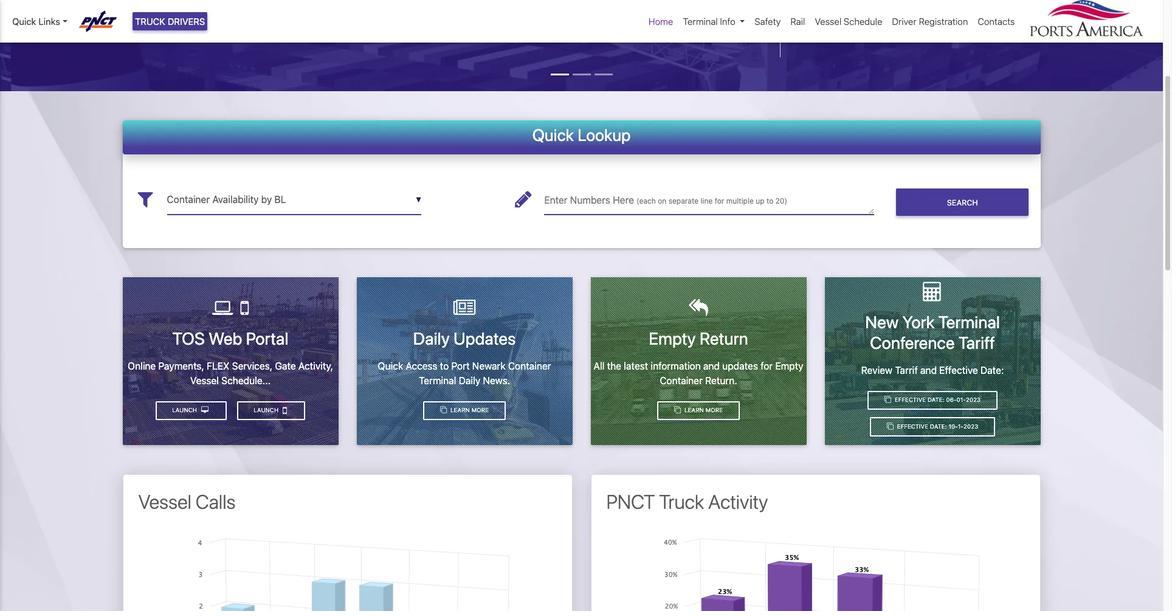 Task type: vqa. For each thing, say whether or not it's contained in the screenshot.
Alerts
no



Task type: describe. For each thing, give the bounding box(es) containing it.
review tarrif and effective date:
[[861, 365, 1004, 376]]

return
[[700, 328, 748, 348]]

news.
[[483, 375, 510, 386]]

safety link
[[750, 10, 786, 33]]

tos
[[172, 328, 205, 348]]

quick lookup
[[532, 125, 631, 144]]

quick access to port newark container terminal daily news.
[[378, 360, 551, 386]]

pnct truck activity
[[607, 490, 768, 513]]

info
[[720, 16, 736, 27]]

for inside enter numbers here (each on separate line for multiple up to 20)
[[715, 196, 725, 206]]

learn more link for return
[[658, 401, 740, 420]]

information
[[651, 360, 701, 371]]

for inside all the latest information and updates for empty container return.
[[761, 360, 773, 371]]

new york terminal conference tariff
[[865, 312, 1000, 353]]

enter numbers here (each on separate line for multiple up to 20)
[[544, 195, 788, 206]]

vessel for calls
[[138, 490, 192, 513]]

flex
[[207, 360, 230, 371]]

to inside enter numbers here (each on separate line for multiple up to 20)
[[767, 196, 774, 206]]

numbers
[[570, 195, 611, 206]]

06-
[[946, 397, 957, 403]]

newark
[[472, 360, 506, 371]]

return.
[[705, 375, 737, 386]]

quick links
[[12, 16, 60, 27]]

line
[[701, 196, 713, 206]]

online
[[128, 360, 156, 371]]

empty return
[[649, 328, 748, 348]]

quick links link
[[12, 15, 67, 28]]

enter
[[544, 195, 568, 206]]

conference
[[870, 333, 955, 353]]

rail
[[791, 16, 805, 27]]

20)
[[776, 196, 788, 206]]

tarrif
[[895, 365, 918, 376]]

0 vertical spatial daily
[[413, 328, 450, 348]]

learn for updates
[[451, 407, 470, 414]]

learn for return
[[685, 407, 704, 414]]

0 vertical spatial date:
[[981, 365, 1004, 376]]

effective date: 10-1-2023
[[896, 423, 979, 430]]

2 launch link from the left
[[155, 401, 227, 420]]

10-
[[949, 423, 958, 430]]

clone image inside effective date: 10-1-2023 link
[[887, 423, 894, 430]]

updates
[[723, 360, 758, 371]]

search button
[[896, 189, 1029, 216]]

driver registration link
[[887, 10, 973, 33]]

drivers
[[168, 16, 205, 27]]

the
[[607, 360, 622, 371]]

driver
[[892, 16, 917, 27]]

services,
[[232, 360, 273, 371]]

updates
[[454, 328, 516, 348]]

and inside all the latest information and updates for empty container return.
[[704, 360, 720, 371]]

schedule
[[844, 16, 883, 27]]

driver registration
[[892, 16, 968, 27]]

(each
[[637, 196, 656, 206]]

payments,
[[158, 360, 204, 371]]

tax
[[849, 31, 863, 42]]

new
[[865, 312, 899, 332]]

0 vertical spatial truck
[[135, 16, 165, 27]]

tos web portal
[[172, 328, 288, 348]]

effective for effective date: 06-01-2023
[[895, 397, 926, 403]]

effective date: 06-01-2023 link
[[868, 391, 998, 410]]

1 horizontal spatial terminal
[[683, 16, 718, 27]]

on
[[658, 196, 667, 206]]

activity,
[[299, 360, 333, 371]]

contacts
[[978, 16, 1015, 27]]

latest
[[624, 360, 648, 371]]

clone image for empty return
[[674, 407, 681, 414]]

vessel inside online payments, flex services, gate activity, vessel schedule...
[[190, 375, 219, 386]]

home link
[[644, 10, 678, 33]]

launch for desktop image
[[172, 407, 199, 414]]

learn more for updates
[[449, 407, 489, 414]]

empty inside all the latest information and updates for empty container return.
[[776, 360, 804, 371]]

online payments, flex services, gate activity, vessel schedule...
[[128, 360, 333, 386]]

york
[[903, 312, 935, 332]]

web
[[209, 328, 242, 348]]

01-
[[957, 397, 966, 403]]

multiple
[[727, 196, 754, 206]]

terminal inside new york terminal conference tariff
[[939, 312, 1000, 332]]

terminal inside quick access to port newark container terminal daily news.
[[419, 375, 456, 386]]

clone image for new york terminal conference tariff
[[885, 397, 892, 403]]



Task type: locate. For each thing, give the bounding box(es) containing it.
0 vertical spatial empty
[[649, 328, 696, 348]]

1 vertical spatial truck
[[659, 490, 704, 513]]

container down information
[[660, 375, 703, 386]]

1 horizontal spatial truck
[[659, 490, 704, 513]]

for right line
[[715, 196, 725, 206]]

learn down all the latest information and updates for empty container return. at the right bottom of the page
[[685, 407, 704, 414]]

truck
[[135, 16, 165, 27], [659, 490, 704, 513]]

None text field
[[544, 185, 875, 215]]

1 horizontal spatial for
[[761, 360, 773, 371]]

vessel right rail
[[815, 16, 842, 27]]

vessel
[[815, 16, 842, 27], [190, 375, 219, 386], [138, 490, 192, 513]]

clone image down quick access to port newark container terminal daily news.
[[440, 407, 447, 414]]

learn more link for updates
[[423, 401, 506, 420]]

0 horizontal spatial launch link
[[155, 401, 227, 420]]

clone image down the "review"
[[885, 397, 892, 403]]

0 horizontal spatial and
[[704, 360, 720, 371]]

mobile image
[[283, 405, 287, 415]]

for
[[715, 196, 725, 206], [761, 360, 773, 371]]

0 horizontal spatial empty
[[649, 328, 696, 348]]

learn more down return.
[[683, 407, 723, 414]]

2023 for 1-
[[964, 423, 979, 430]]

1 horizontal spatial daily
[[459, 375, 481, 386]]

daily up access
[[413, 328, 450, 348]]

learn
[[451, 407, 470, 414], [685, 407, 704, 414]]

registration
[[919, 16, 968, 27]]

0 horizontal spatial learn more link
[[423, 401, 506, 420]]

daily
[[413, 328, 450, 348], [459, 375, 481, 386]]

0 vertical spatial container
[[508, 360, 551, 371]]

more
[[472, 407, 489, 414], [706, 407, 723, 414]]

quick for quick links
[[12, 16, 36, 27]]

more down news.
[[472, 407, 489, 414]]

effective date: 06-01-2023
[[893, 397, 981, 403]]

2023
[[966, 397, 981, 403], [964, 423, 979, 430]]

1 horizontal spatial more
[[706, 407, 723, 414]]

review
[[861, 365, 893, 376]]

0 horizontal spatial more
[[472, 407, 489, 414]]

0 horizontal spatial launch
[[172, 407, 199, 414]]

terminal up tariff
[[939, 312, 1000, 332]]

1 vertical spatial empty
[[776, 360, 804, 371]]

clone image
[[885, 397, 892, 403], [440, 407, 447, 414], [674, 407, 681, 414], [887, 423, 894, 430]]

date: for 01-
[[928, 397, 945, 403]]

1 vertical spatial to
[[440, 360, 449, 371]]

terminal down access
[[419, 375, 456, 386]]

quick left links
[[12, 16, 36, 27]]

0 horizontal spatial daily
[[413, 328, 450, 348]]

here
[[613, 195, 634, 206]]

clone image for daily updates
[[440, 407, 447, 414]]

1 horizontal spatial container
[[660, 375, 703, 386]]

2 vertical spatial terminal
[[419, 375, 456, 386]]

learn down quick access to port newark container terminal daily news.
[[451, 407, 470, 414]]

calls
[[196, 490, 236, 513]]

2 horizontal spatial quick
[[532, 125, 574, 144]]

vessel calls
[[138, 490, 236, 513]]

vessel schedule link
[[810, 10, 887, 33]]

0 vertical spatial to
[[767, 196, 774, 206]]

2 vertical spatial vessel
[[138, 490, 192, 513]]

tax revenue
[[849, 31, 903, 42]]

truck right pnct
[[659, 490, 704, 513]]

all the latest information and updates for empty container return.
[[594, 360, 804, 386]]

truck left drivers at left top
[[135, 16, 165, 27]]

2 learn more from the left
[[683, 407, 723, 414]]

0 vertical spatial effective
[[940, 365, 978, 376]]

access
[[406, 360, 438, 371]]

effective down effective date: 06-01-2023 link
[[897, 423, 929, 430]]

None text field
[[167, 185, 422, 215]]

and right tarrif
[[921, 365, 937, 376]]

clone image inside effective date: 06-01-2023 link
[[885, 397, 892, 403]]

1 horizontal spatial learn more
[[683, 407, 723, 414]]

0 vertical spatial quick
[[12, 16, 36, 27]]

0 horizontal spatial container
[[508, 360, 551, 371]]

welcome to port newmark container terminal image
[[0, 0, 1163, 159]]

safety
[[755, 16, 781, 27]]

and
[[704, 360, 720, 371], [921, 365, 937, 376]]

1 vertical spatial for
[[761, 360, 773, 371]]

learn more link
[[423, 401, 506, 420], [658, 401, 740, 420]]

and up return.
[[704, 360, 720, 371]]

2 more from the left
[[706, 407, 723, 414]]

quick for quick lookup
[[532, 125, 574, 144]]

0 vertical spatial vessel
[[815, 16, 842, 27]]

for right updates
[[761, 360, 773, 371]]

quick inside quick access to port newark container terminal daily news.
[[378, 360, 403, 371]]

launch left mobile icon
[[254, 407, 280, 414]]

vessel for schedule
[[815, 16, 842, 27]]

0 horizontal spatial quick
[[12, 16, 36, 27]]

learn more link down all the latest information and updates for empty container return. at the right bottom of the page
[[658, 401, 740, 420]]

effective date: 10-1-2023 link
[[870, 417, 995, 437]]

all
[[594, 360, 605, 371]]

links
[[39, 16, 60, 27]]

1 horizontal spatial learn
[[685, 407, 704, 414]]

2 learn from the left
[[685, 407, 704, 414]]

schedule...
[[221, 375, 271, 386]]

rail link
[[786, 10, 810, 33]]

launch left desktop image
[[172, 407, 199, 414]]

1 horizontal spatial launch
[[254, 407, 280, 414]]

quick
[[12, 16, 36, 27], [532, 125, 574, 144], [378, 360, 403, 371]]

vessel schedule
[[815, 16, 883, 27]]

vessel left calls
[[138, 490, 192, 513]]

more down return.
[[706, 407, 723, 414]]

date: for 1-
[[930, 423, 947, 430]]

portal
[[246, 328, 288, 348]]

2 launch from the left
[[172, 407, 199, 414]]

quick left lookup
[[532, 125, 574, 144]]

0 horizontal spatial truck
[[135, 16, 165, 27]]

clone image left 'effective date: 10-1-2023'
[[887, 423, 894, 430]]

clone image down all the latest information and updates for empty container return. at the right bottom of the page
[[674, 407, 681, 414]]

1 more from the left
[[472, 407, 489, 414]]

port
[[451, 360, 470, 371]]

1 launch link from the left
[[237, 401, 306, 421]]

2023 for 01-
[[966, 397, 981, 403]]

date: left 10- in the bottom right of the page
[[930, 423, 947, 430]]

lookup
[[578, 125, 631, 144]]

1 horizontal spatial learn more link
[[658, 401, 740, 420]]

1 vertical spatial date:
[[928, 397, 945, 403]]

empty right updates
[[776, 360, 804, 371]]

1 vertical spatial vessel
[[190, 375, 219, 386]]

launch link down payments,
[[155, 401, 227, 420]]

0 horizontal spatial terminal
[[419, 375, 456, 386]]

learn more link down quick access to port newark container terminal daily news.
[[423, 401, 506, 420]]

daily inside quick access to port newark container terminal daily news.
[[459, 375, 481, 386]]

learn more for return
[[683, 407, 723, 414]]

desktop image
[[201, 407, 209, 414]]

business income
[[649, 31, 722, 42]]

to inside quick access to port newark container terminal daily news.
[[440, 360, 449, 371]]

to
[[767, 196, 774, 206], [440, 360, 449, 371]]

1 learn more from the left
[[449, 407, 489, 414]]

1 vertical spatial effective
[[895, 397, 926, 403]]

terminal info link
[[678, 10, 750, 33]]

daily down port
[[459, 375, 481, 386]]

quick left access
[[378, 360, 403, 371]]

container
[[508, 360, 551, 371], [660, 375, 703, 386]]

launch
[[254, 407, 280, 414], [172, 407, 199, 414]]

date: left 06-
[[928, 397, 945, 403]]

1 learn from the left
[[451, 407, 470, 414]]

1 horizontal spatial and
[[921, 365, 937, 376]]

launch link
[[237, 401, 306, 421], [155, 401, 227, 420]]

0 vertical spatial 2023
[[966, 397, 981, 403]]

1 learn more link from the left
[[423, 401, 506, 420]]

business
[[649, 31, 688, 42]]

terminal info
[[683, 16, 736, 27]]

2 vertical spatial quick
[[378, 360, 403, 371]]

income
[[690, 31, 722, 42]]

daily updates
[[413, 328, 516, 348]]

more for updates
[[472, 407, 489, 414]]

separate
[[669, 196, 699, 206]]

revenue
[[865, 31, 903, 42]]

container up news.
[[508, 360, 551, 371]]

2 learn more link from the left
[[658, 401, 740, 420]]

truck drivers
[[135, 16, 205, 27]]

effective down tarrif
[[895, 397, 926, 403]]

0 vertical spatial for
[[715, 196, 725, 206]]

activity
[[709, 490, 768, 513]]

▼
[[416, 195, 422, 204]]

1 vertical spatial container
[[660, 375, 703, 386]]

1 launch from the left
[[254, 407, 280, 414]]

launch link down schedule...
[[237, 401, 306, 421]]

1-
[[958, 423, 964, 430]]

contacts link
[[973, 10, 1020, 33]]

gate
[[275, 360, 296, 371]]

truck drivers link
[[133, 12, 208, 31]]

0 vertical spatial terminal
[[683, 16, 718, 27]]

1 horizontal spatial quick
[[378, 360, 403, 371]]

date: down tariff
[[981, 365, 1004, 376]]

learn more
[[449, 407, 489, 414], [683, 407, 723, 414]]

effective for effective date: 10-1-2023
[[897, 423, 929, 430]]

1 vertical spatial terminal
[[939, 312, 1000, 332]]

empty up information
[[649, 328, 696, 348]]

learn more down quick access to port newark container terminal daily news.
[[449, 407, 489, 414]]

up
[[756, 196, 765, 206]]

pnct
[[607, 490, 655, 513]]

2 vertical spatial effective
[[897, 423, 929, 430]]

tariff
[[959, 333, 995, 353]]

effective up 01-
[[940, 365, 978, 376]]

1 vertical spatial quick
[[532, 125, 574, 144]]

vessel inside "link"
[[815, 16, 842, 27]]

search
[[947, 198, 978, 207]]

launch for mobile icon
[[254, 407, 280, 414]]

2023 right 06-
[[966, 397, 981, 403]]

2 horizontal spatial terminal
[[939, 312, 1000, 332]]

empty
[[649, 328, 696, 348], [776, 360, 804, 371]]

home
[[649, 16, 673, 27]]

to right up in the top of the page
[[767, 196, 774, 206]]

0 horizontal spatial learn more
[[449, 407, 489, 414]]

container inside all the latest information and updates for empty container return.
[[660, 375, 703, 386]]

0 horizontal spatial to
[[440, 360, 449, 371]]

1 horizontal spatial launch link
[[237, 401, 306, 421]]

1 vertical spatial daily
[[459, 375, 481, 386]]

2 vertical spatial date:
[[930, 423, 947, 430]]

to left port
[[440, 360, 449, 371]]

container inside quick access to port newark container terminal daily news.
[[508, 360, 551, 371]]

terminal
[[683, 16, 718, 27], [939, 312, 1000, 332], [419, 375, 456, 386]]

quick for quick access to port newark container terminal daily news.
[[378, 360, 403, 371]]

2023 right 10- in the bottom right of the page
[[964, 423, 979, 430]]

0 horizontal spatial for
[[715, 196, 725, 206]]

1 horizontal spatial to
[[767, 196, 774, 206]]

vessel down flex
[[190, 375, 219, 386]]

1 horizontal spatial empty
[[776, 360, 804, 371]]

terminal up 'income'
[[683, 16, 718, 27]]

date:
[[981, 365, 1004, 376], [928, 397, 945, 403], [930, 423, 947, 430]]

more for return
[[706, 407, 723, 414]]

1 vertical spatial 2023
[[964, 423, 979, 430]]

0 horizontal spatial learn
[[451, 407, 470, 414]]



